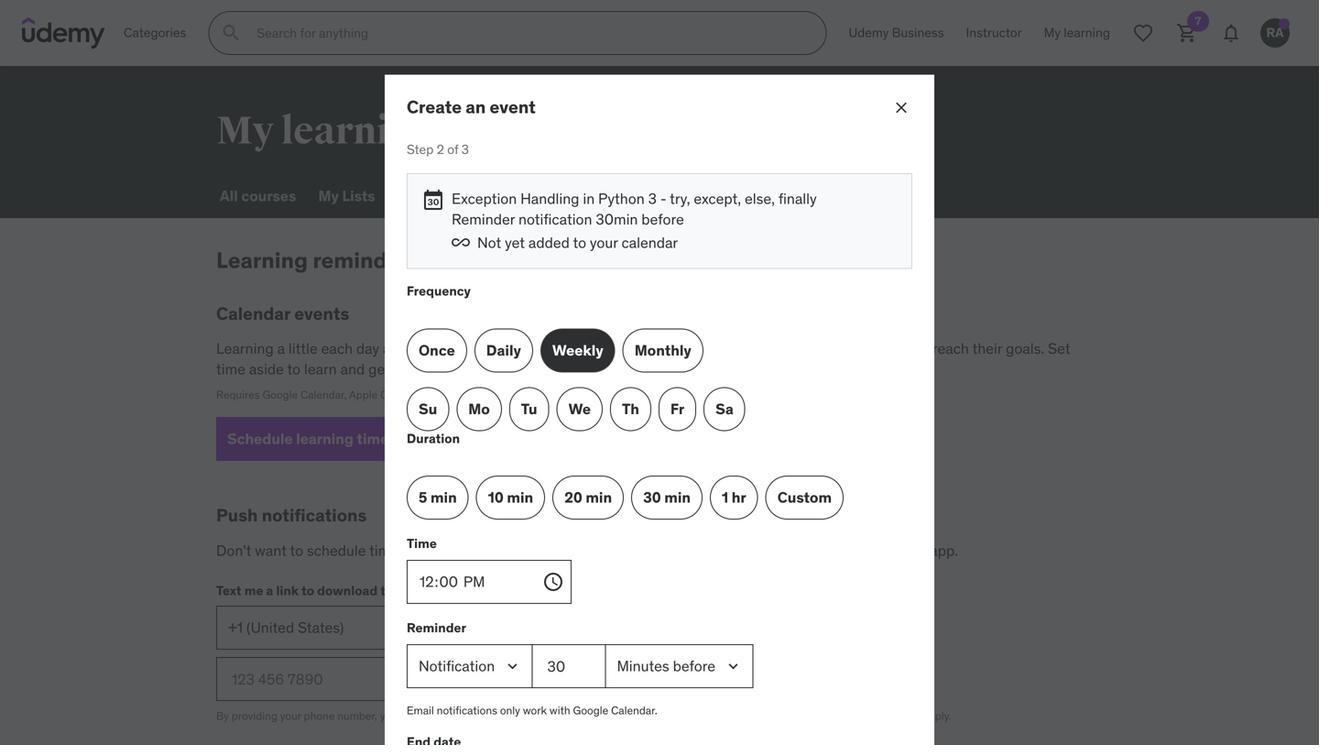 Task type: locate. For each thing, give the bounding box(es) containing it.
email
[[407, 704, 434, 718]]

reminders down up.
[[394, 360, 460, 378]]

0 vertical spatial your
[[590, 233, 618, 252]]

20
[[565, 488, 583, 507]]

2 horizontal spatial notifications
[[689, 541, 770, 560]]

0 horizontal spatial small image
[[392, 430, 411, 448]]

events
[[294, 302, 350, 324]]

1 horizontal spatial 3
[[648, 189, 657, 208]]

1 vertical spatial small image
[[392, 430, 411, 448]]

link right me
[[276, 582, 299, 599]]

0 vertical spatial small image
[[452, 233, 470, 252]]

that
[[552, 339, 578, 358]]

a
[[277, 339, 285, 358], [770, 339, 777, 358], [482, 541, 489, 560], [266, 582, 273, 599], [482, 709, 487, 723], [685, 709, 691, 723]]

to inside the create an event dialog
[[573, 233, 587, 252]]

learning up the aside
[[216, 339, 274, 358]]

2 vertical spatial learning
[[216, 339, 274, 358]]

calendar
[[216, 302, 291, 324]]

udemy
[[849, 24, 889, 41], [833, 541, 879, 560]]

to right added
[[573, 233, 587, 252]]

your down '30min'
[[590, 233, 618, 252]]

min right 20
[[586, 488, 612, 507]]

close modal image
[[893, 98, 911, 117]]

instructor
[[966, 24, 1022, 41]]

3
[[462, 141, 469, 157], [648, 189, 657, 208]]

your inside learning a little each day adds up. research shows that students who make learning a habit are more likely to reach their goals. set time aside to learn and get reminders using your learning scheduler. requires google calendar, apple calendar, or outlook
[[503, 360, 531, 378]]

learning inside "button"
[[296, 429, 354, 448]]

archived link
[[473, 174, 542, 218]]

rates
[[873, 709, 898, 723]]

tools
[[625, 186, 660, 205]]

your down daily
[[503, 360, 531, 378]]

habit
[[781, 339, 814, 358]]

0 horizontal spatial with
[[550, 704, 571, 718]]

google
[[263, 388, 298, 402], [573, 704, 609, 718]]

1 horizontal spatial set
[[1048, 339, 1071, 358]]

calendar, down the learn
[[301, 388, 347, 402]]

create an event dialog
[[385, 75, 935, 745]]

3 left -
[[648, 189, 657, 208]]

to right reminder
[[612, 541, 625, 560]]

your left phone
[[280, 709, 301, 723]]

all courses
[[220, 186, 296, 205]]

udemy left mobile on the bottom
[[833, 541, 879, 560]]

learning up lists
[[281, 107, 435, 155]]

each
[[321, 339, 353, 358]]

google left calendar.
[[573, 704, 609, 718]]

1 vertical spatial reminder
[[407, 619, 466, 636]]

min right 5 on the bottom left
[[431, 488, 457, 507]]

aside
[[249, 360, 284, 378]]

scheduler.
[[591, 360, 658, 378]]

weekly
[[553, 341, 604, 359]]

0 vertical spatial set
[[1048, 339, 1071, 358]]

time down apple
[[357, 429, 389, 448]]

th
[[622, 399, 640, 418]]

reminder down exception
[[452, 210, 515, 228]]

0 vertical spatial get
[[369, 360, 390, 378]]

learning down apple
[[296, 429, 354, 448]]

learning for learning reminders
[[216, 247, 308, 274]]

step
[[407, 141, 434, 157]]

0 horizontal spatial get
[[369, 360, 390, 378]]

a right me
[[266, 582, 273, 599]]

0 vertical spatial learning
[[560, 186, 621, 205]]

4 min from the left
[[665, 488, 691, 507]]

1 vertical spatial 3
[[648, 189, 657, 208]]

reminder down app
[[407, 619, 466, 636]]

using
[[464, 360, 499, 378]]

and
[[341, 360, 365, 378]]

my for my lists
[[318, 186, 339, 205]]

0 vertical spatial udemy
[[849, 24, 889, 41]]

calendar, left or
[[380, 388, 427, 402]]

learning a little each day adds up. research shows that students who make learning a habit are more likely to reach their goals. set time aside to learn and get reminders using your learning scheduler. requires google calendar, apple calendar, or outlook
[[216, 339, 1071, 402]]

1 vertical spatial reminders
[[394, 360, 460, 378]]

3 right of
[[462, 141, 469, 157]]

learning up '30min'
[[560, 186, 621, 205]]

1 horizontal spatial link
[[694, 709, 711, 723]]

notifications down 1
[[689, 541, 770, 560]]

1 horizontal spatial with
[[662, 709, 683, 723]]

min right 10
[[507, 488, 534, 507]]

udemy left business on the top right
[[849, 24, 889, 41]]

a left habit
[[770, 339, 777, 358]]

get down the day
[[369, 360, 390, 378]]

20 min
[[565, 488, 612, 507]]

0 vertical spatial notifications
[[262, 504, 367, 526]]

to down little at the top left of page
[[287, 360, 301, 378]]

your
[[590, 233, 618, 252], [503, 360, 531, 378], [280, 709, 301, 723]]

push notifications
[[216, 504, 367, 526]]

None number field
[[533, 644, 606, 688]]

1 horizontal spatial the
[[808, 541, 829, 560]]

0 horizontal spatial notifications
[[262, 504, 367, 526]]

set inside learning a little each day adds up. research shows that students who make learning a habit are more likely to reach their goals. set time aside to learn and get reminders using your learning scheduler. requires google calendar, apple calendar, or outlook
[[1048, 339, 1071, 358]]

0 vertical spatial 3
[[462, 141, 469, 157]]

learning down that
[[534, 360, 587, 378]]

requires
[[216, 388, 260, 402]]

min
[[431, 488, 457, 507], [507, 488, 534, 507], [586, 488, 612, 507], [665, 488, 691, 507]]

learning for learning tools
[[560, 186, 621, 205]]

my for my learning
[[216, 107, 274, 155]]

get left standard
[[726, 709, 743, 723]]

1 horizontal spatial google
[[573, 704, 609, 718]]

learning reminders
[[216, 247, 420, 274]]

0 horizontal spatial google
[[263, 388, 298, 402]]

a left one-
[[482, 709, 487, 723]]

download
[[317, 582, 378, 599]]

reminder
[[550, 541, 608, 560]]

app. left standard
[[745, 709, 766, 723]]

step 2 of 3
[[407, 141, 469, 157]]

google down the aside
[[263, 388, 298, 402]]

a left little at the top left of page
[[277, 339, 285, 358]]

reach
[[933, 339, 969, 358]]

archived
[[476, 186, 538, 205]]

min for 5 min
[[431, 488, 457, 507]]

notifications inside the create an event dialog
[[437, 704, 498, 718]]

my left lists
[[318, 186, 339, 205]]

1 vertical spatial app.
[[745, 709, 766, 723]]

2 horizontal spatial your
[[590, 233, 618, 252]]

2 vertical spatial notifications
[[437, 704, 498, 718]]

business
[[892, 24, 944, 41]]

1 vertical spatial my
[[318, 186, 339, 205]]

fr
[[671, 399, 685, 418]]

from
[[774, 541, 805, 560]]

30
[[643, 488, 661, 507]]

time
[[216, 360, 246, 378], [357, 429, 389, 448], [369, 541, 399, 560], [513, 709, 535, 723]]

0 vertical spatial the
[[808, 541, 829, 560]]

outlook
[[442, 388, 481, 402]]

time inside "button"
[[357, 429, 389, 448]]

get inside learning a little each day adds up. research shows that students who make learning a habit are more likely to reach their goals. set time aside to learn and get reminders using your learning scheduler. requires google calendar, apple calendar, or outlook
[[369, 360, 390, 378]]

123 456 7890 text field
[[216, 657, 396, 701]]

my up all courses
[[216, 107, 274, 155]]

0 horizontal spatial your
[[280, 709, 301, 723]]

min right 30
[[665, 488, 691, 507]]

1 vertical spatial your
[[503, 360, 531, 378]]

0 horizontal spatial 3
[[462, 141, 469, 157]]

text
[[216, 582, 242, 599]]

schedule learning time button
[[216, 417, 422, 461]]

get left push
[[629, 541, 650, 560]]

1 horizontal spatial your
[[503, 360, 531, 378]]

1 horizontal spatial my
[[318, 186, 339, 205]]

instructor link
[[955, 11, 1033, 55]]

learning up calendar
[[216, 247, 308, 274]]

all courses link
[[216, 174, 300, 218]]

0 vertical spatial my
[[216, 107, 274, 155]]

1 vertical spatial google
[[573, 704, 609, 718]]

2 horizontal spatial get
[[726, 709, 743, 723]]

create an event
[[407, 96, 536, 118]]

calendar events
[[216, 302, 350, 324]]

1 vertical spatial learning
[[216, 247, 308, 274]]

reminders down lists
[[313, 247, 420, 274]]

schedule learning time
[[227, 429, 389, 448]]

with right the message
[[662, 709, 683, 723]]

day
[[356, 339, 380, 358]]

0 vertical spatial google
[[263, 388, 298, 402]]

1 horizontal spatial app.
[[930, 541, 959, 560]]

1 horizontal spatial calendar,
[[380, 388, 427, 402]]

the right from
[[808, 541, 829, 560]]

with right work
[[550, 704, 571, 718]]

added
[[529, 233, 570, 252]]

2 vertical spatial get
[[726, 709, 743, 723]]

my
[[216, 107, 274, 155], [318, 186, 339, 205]]

the left app
[[381, 582, 401, 599]]

1 vertical spatial set
[[456, 541, 478, 560]]

0 vertical spatial reminder
[[452, 210, 515, 228]]

0 horizontal spatial my
[[216, 107, 274, 155]]

the
[[808, 541, 829, 560], [381, 582, 401, 599]]

push
[[654, 541, 686, 560]]

set up time time field
[[456, 541, 478, 560]]

1 horizontal spatial notifications
[[437, 704, 498, 718]]

to right the 'likely'
[[916, 339, 929, 358]]

set right 'goals.'
[[1048, 339, 1071, 358]]

link right the message
[[694, 709, 711, 723]]

0 horizontal spatial calendar,
[[301, 388, 347, 402]]

small image
[[452, 233, 470, 252], [392, 430, 411, 448]]

1 min from the left
[[431, 488, 457, 507]]

Time time field
[[407, 560, 565, 604]]

may
[[900, 709, 921, 723]]

0 vertical spatial reminders
[[313, 247, 420, 274]]

before
[[642, 210, 684, 228]]

2 min from the left
[[507, 488, 534, 507]]

0 horizontal spatial the
[[381, 582, 401, 599]]

10
[[488, 488, 504, 507]]

0 vertical spatial app.
[[930, 541, 959, 560]]

schedule
[[307, 541, 366, 560]]

apply.
[[923, 709, 952, 723]]

research
[[442, 339, 504, 358]]

1 vertical spatial get
[[629, 541, 650, 560]]

3 min from the left
[[586, 488, 612, 507]]

0 vertical spatial link
[[276, 582, 299, 599]]

1 horizontal spatial small image
[[452, 233, 470, 252]]

push
[[216, 504, 258, 526]]

notifications up schedule on the left of the page
[[262, 504, 367, 526]]

get
[[369, 360, 390, 378], [629, 541, 650, 560], [726, 709, 743, 723]]

my lists
[[318, 186, 375, 205]]

create
[[407, 96, 462, 118]]

notifications left only
[[437, 704, 498, 718]]

time up the requires
[[216, 360, 246, 378]]

app. right mobile on the bottom
[[930, 541, 959, 560]]

to left download
[[302, 582, 314, 599]]

0 horizontal spatial app.
[[745, 709, 766, 723]]

exception
[[452, 189, 517, 208]]

learning
[[560, 186, 621, 205], [216, 247, 308, 274], [216, 339, 274, 358]]

30 min
[[643, 488, 691, 507]]

reminder
[[452, 210, 515, 228], [407, 619, 466, 636]]



Task type: describe. For each thing, give the bounding box(es) containing it.
medium image
[[422, 189, 444, 211]]

learning inside learning a little each day adds up. research shows that students who make learning a habit are more likely to reach their goals. set time aside to learn and get reminders using your learning scheduler. requires google calendar, apple calendar, or outlook
[[216, 339, 274, 358]]

not
[[477, 233, 501, 252]]

finally
[[779, 189, 817, 208]]

sa
[[716, 399, 734, 418]]

we
[[569, 399, 591, 418]]

hr
[[732, 488, 747, 507]]

else,
[[745, 189, 775, 208]]

all
[[220, 186, 238, 205]]

shows
[[507, 339, 548, 358]]

receive
[[443, 709, 479, 723]]

a right the message
[[685, 709, 691, 723]]

to right agree on the bottom left of the page
[[431, 709, 441, 723]]

goals.
[[1006, 339, 1045, 358]]

send button
[[396, 657, 469, 701]]

time inside learning a little each day adds up. research shows that students who make learning a habit are more likely to reach their goals. set time aside to learn and get reminders using your learning scheduler. requires google calendar, apple calendar, or outlook
[[216, 360, 246, 378]]

1 vertical spatial notifications
[[689, 541, 770, 560]]

or
[[429, 388, 439, 402]]

once
[[419, 341, 455, 359]]

reminders inside learning a little each day adds up. research shows that students who make learning a habit are more likely to reach their goals. set time aside to learn and get reminders using your learning scheduler. requires google calendar, apple calendar, or outlook
[[394, 360, 460, 378]]

courses
[[241, 186, 296, 205]]

little
[[289, 339, 318, 358]]

none number field inside the create an event dialog
[[533, 644, 606, 688]]

text me a link to download the app
[[216, 582, 427, 599]]

app
[[404, 582, 427, 599]]

2 calendar, from the left
[[380, 388, 427, 402]]

10 min
[[488, 488, 534, 507]]

1 calendar, from the left
[[301, 388, 347, 402]]

want
[[255, 541, 287, 560]]

blocks?
[[402, 541, 452, 560]]

custom
[[778, 488, 832, 507]]

-
[[661, 189, 667, 208]]

make
[[673, 339, 709, 358]]

time left time
[[369, 541, 399, 560]]

of
[[447, 141, 459, 157]]

work
[[523, 704, 547, 718]]

who
[[643, 339, 670, 358]]

learn
[[304, 360, 337, 378]]

time left automated
[[513, 709, 535, 723]]

event
[[490, 96, 536, 118]]

python
[[598, 189, 645, 208]]

calendar.
[[611, 704, 658, 718]]

duration
[[407, 430, 460, 447]]

submit search image
[[220, 22, 242, 44]]

text
[[593, 709, 612, 723]]

only
[[500, 704, 520, 718]]

except,
[[694, 189, 741, 208]]

exception handling in python 3 - try, except, else, finally reminder notification 30min before
[[452, 189, 817, 228]]

students
[[582, 339, 639, 358]]

5
[[419, 488, 427, 507]]

1 hr
[[722, 488, 747, 507]]

handling
[[521, 189, 580, 208]]

google inside the create an event dialog
[[573, 704, 609, 718]]

0 horizontal spatial link
[[276, 582, 299, 599]]

send
[[414, 670, 451, 688]]

to left standard
[[714, 709, 724, 723]]

udemy business link
[[838, 11, 955, 55]]

up.
[[418, 339, 439, 358]]

messaging
[[817, 709, 870, 723]]

learning tools
[[560, 186, 660, 205]]

notifications for email notifications only work with google calendar.
[[437, 704, 498, 718]]

30min
[[596, 210, 638, 228]]

don't want to schedule time blocks? set a learning reminder to get push notifications from the udemy mobile app.
[[216, 541, 959, 560]]

you
[[380, 709, 398, 723]]

standard
[[769, 709, 814, 723]]

by providing your phone number, you agree to receive a one-time automated text message with a link to get app. standard messaging rates may apply.
[[216, 709, 952, 723]]

reminder inside exception handling in python 3 - try, except, else, finally reminder notification 30min before
[[452, 210, 515, 228]]

automated
[[537, 709, 591, 723]]

min for 10 min
[[507, 488, 534, 507]]

1 vertical spatial link
[[694, 709, 711, 723]]

to right want
[[290, 541, 303, 560]]

1 horizontal spatial get
[[629, 541, 650, 560]]

0 horizontal spatial set
[[456, 541, 478, 560]]

time
[[407, 535, 437, 551]]

small image inside the create an event dialog
[[452, 233, 470, 252]]

a up time time field
[[482, 541, 489, 560]]

me
[[244, 582, 263, 599]]

2 vertical spatial your
[[280, 709, 301, 723]]

learning tools link
[[556, 174, 663, 218]]

frequency
[[407, 283, 471, 299]]

by
[[216, 709, 229, 723]]

mobile
[[883, 541, 927, 560]]

mo
[[469, 399, 490, 418]]

calendar
[[622, 233, 678, 252]]

daily
[[486, 341, 521, 359]]

in
[[583, 189, 595, 208]]

yet
[[505, 233, 525, 252]]

with inside the create an event dialog
[[550, 704, 571, 718]]

3 inside exception handling in python 3 - try, except, else, finally reminder notification 30min before
[[648, 189, 657, 208]]

1
[[722, 488, 729, 507]]

min for 20 min
[[586, 488, 612, 507]]

agree
[[400, 709, 428, 723]]

1 vertical spatial udemy
[[833, 541, 879, 560]]

monthly
[[635, 341, 692, 359]]

more
[[842, 339, 876, 358]]

number,
[[338, 709, 377, 723]]

notifications for push notifications
[[262, 504, 367, 526]]

learning up time time field
[[493, 541, 546, 560]]

an
[[466, 96, 486, 118]]

google inside learning a little each day adds up. research shows that students who make learning a habit are more likely to reach their goals. set time aside to learn and get reminders using your learning scheduler. requires google calendar, apple calendar, or outlook
[[263, 388, 298, 402]]

small image inside schedule learning time "button"
[[392, 430, 411, 448]]

2
[[437, 141, 444, 157]]

udemy image
[[22, 17, 105, 49]]

your inside the create an event dialog
[[590, 233, 618, 252]]

their
[[973, 339, 1003, 358]]

are
[[818, 339, 838, 358]]

learning right make
[[713, 339, 766, 358]]

email notifications only work with google calendar.
[[407, 704, 658, 718]]

min for 30 min
[[665, 488, 691, 507]]

message
[[615, 709, 659, 723]]

1 vertical spatial the
[[381, 582, 401, 599]]

notification
[[519, 210, 592, 228]]



Task type: vqa. For each thing, say whether or not it's contained in the screenshot.
reminders
yes



